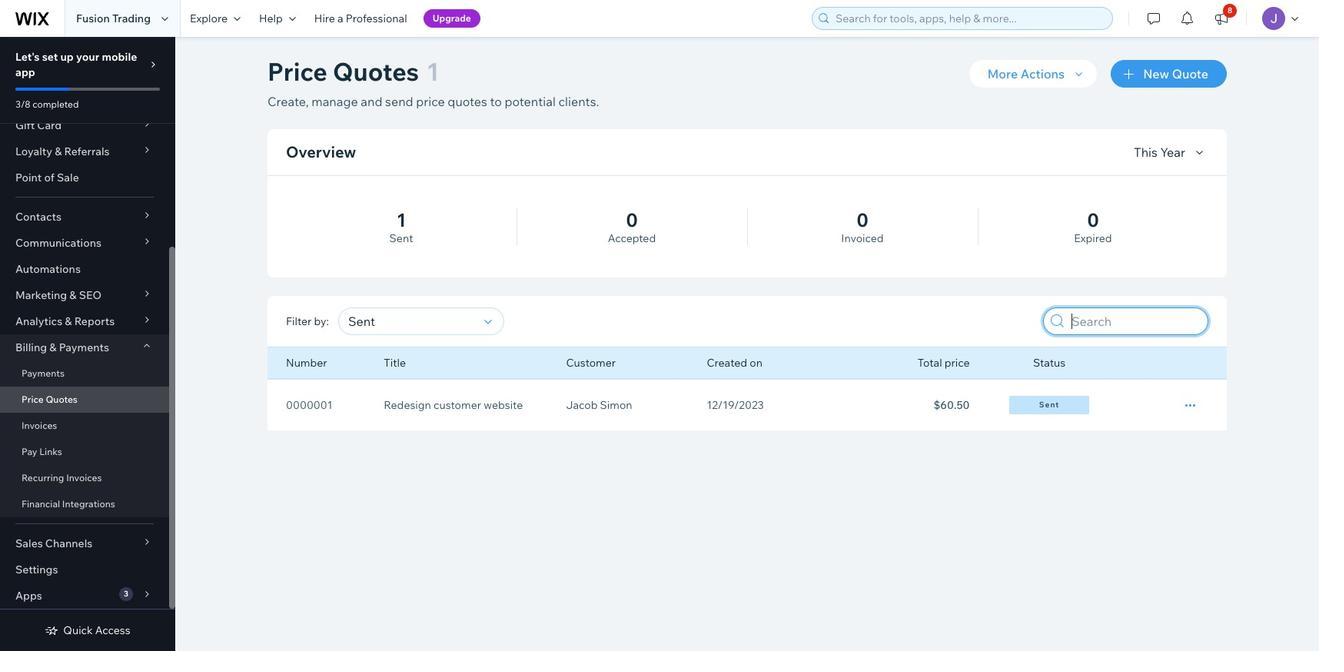 Task type: vqa. For each thing, say whether or not it's contained in the screenshot.


Task type: locate. For each thing, give the bounding box(es) containing it.
jacob
[[566, 398, 598, 412]]

quick access button
[[45, 623, 130, 637]]

contacts
[[15, 210, 61, 224]]

price right total
[[945, 356, 970, 370]]

new quote button
[[1111, 60, 1227, 88]]

invoices link
[[0, 413, 169, 439]]

1 vertical spatial invoices
[[66, 472, 102, 484]]

price inside price quotes 1 create, manage and send price quotes to potential clients.
[[268, 56, 327, 87]]

1 vertical spatial 1
[[397, 208, 406, 231]]

0 horizontal spatial sent
[[389, 231, 413, 245]]

0 inside 0 expired
[[1087, 208, 1099, 231]]

0 horizontal spatial invoices
[[22, 420, 57, 431]]

mobile
[[102, 50, 137, 64]]

0 vertical spatial 1
[[427, 56, 439, 87]]

more actions button
[[969, 60, 1097, 88]]

0 vertical spatial payments
[[59, 341, 109, 354]]

price inside sidebar element
[[22, 394, 44, 405]]

0 inside the 0 invoiced
[[857, 208, 868, 231]]

sales
[[15, 537, 43, 550]]

send
[[385, 94, 413, 109]]

quotes down payments link
[[46, 394, 78, 405]]

quote
[[1172, 66, 1208, 81]]

customer
[[566, 356, 616, 370]]

2 0 from the left
[[857, 208, 868, 231]]

gift card
[[15, 118, 62, 132]]

loyalty
[[15, 145, 52, 158]]

price up create,
[[268, 56, 327, 87]]

1 horizontal spatial price
[[945, 356, 970, 370]]

1 horizontal spatial invoices
[[66, 472, 102, 484]]

this
[[1134, 145, 1158, 160]]

hire a professional link
[[305, 0, 416, 37]]

marketing & seo
[[15, 288, 102, 302]]

1 horizontal spatial quotes
[[333, 56, 419, 87]]

price down billing
[[22, 394, 44, 405]]

0 horizontal spatial price
[[416, 94, 445, 109]]

a
[[337, 12, 343, 25]]

help
[[259, 12, 283, 25]]

point of sale link
[[0, 165, 169, 191]]

simon
[[600, 398, 632, 412]]

financial
[[22, 498, 60, 510]]

$60.50
[[934, 398, 970, 412]]

& for loyalty
[[55, 145, 62, 158]]

referrals
[[64, 145, 110, 158]]

0 horizontal spatial 0
[[626, 208, 638, 231]]

payments up the price quotes
[[22, 367, 65, 379]]

this year
[[1134, 145, 1185, 160]]

payments link
[[0, 361, 169, 387]]

0 horizontal spatial quotes
[[46, 394, 78, 405]]

let's set up your mobile app
[[15, 50, 137, 79]]

sales channels button
[[0, 530, 169, 557]]

point of sale
[[15, 171, 79, 184]]

filter by:
[[286, 314, 329, 328]]

customer
[[434, 398, 481, 412]]

None field
[[344, 308, 480, 334]]

by:
[[314, 314, 329, 328]]

& left reports
[[65, 314, 72, 328]]

price for price quotes
[[22, 394, 44, 405]]

1 sent
[[389, 208, 413, 245]]

0 inside 0 accepted
[[626, 208, 638, 231]]

invoices
[[22, 420, 57, 431], [66, 472, 102, 484]]

more
[[988, 66, 1018, 81]]

quotes inside sidebar element
[[46, 394, 78, 405]]

12/19/2023
[[707, 398, 764, 412]]

& right billing
[[49, 341, 56, 354]]

1 vertical spatial price
[[22, 394, 44, 405]]

quotes for price quotes 1 create, manage and send price quotes to potential clients.
[[333, 56, 419, 87]]

this year button
[[1134, 143, 1208, 161]]

your
[[76, 50, 99, 64]]

card
[[37, 118, 62, 132]]

payments
[[59, 341, 109, 354], [22, 367, 65, 379]]

invoices up pay links
[[22, 420, 57, 431]]

communications button
[[0, 230, 169, 256]]

price quotes link
[[0, 387, 169, 413]]

payments up payments link
[[59, 341, 109, 354]]

billing & payments button
[[0, 334, 169, 361]]

1 horizontal spatial sent
[[1039, 400, 1059, 410]]

price
[[416, 94, 445, 109], [945, 356, 970, 370]]

of
[[44, 171, 54, 184]]

0 vertical spatial quotes
[[333, 56, 419, 87]]

1
[[427, 56, 439, 87], [397, 208, 406, 231]]

automations link
[[0, 256, 169, 282]]

price quotes
[[22, 394, 78, 405]]

0 for 0 expired
[[1087, 208, 1099, 231]]

3 0 from the left
[[1087, 208, 1099, 231]]

title
[[384, 356, 406, 370]]

0 expired
[[1074, 208, 1112, 245]]

& for marketing
[[69, 288, 77, 302]]

quotes for price quotes
[[46, 394, 78, 405]]

& for billing
[[49, 341, 56, 354]]

0 vertical spatial price
[[416, 94, 445, 109]]

0 horizontal spatial 1
[[397, 208, 406, 231]]

2 horizontal spatial 0
[[1087, 208, 1099, 231]]

recurring invoices
[[22, 472, 102, 484]]

on
[[750, 356, 762, 370]]

0 vertical spatial price
[[268, 56, 327, 87]]

quotes inside price quotes 1 create, manage and send price quotes to potential clients.
[[333, 56, 419, 87]]

accepted
[[608, 231, 656, 245]]

& inside dropdown button
[[69, 288, 77, 302]]

quotes up and
[[333, 56, 419, 87]]

pay
[[22, 446, 37, 457]]

explore
[[190, 12, 228, 25]]

sidebar element
[[0, 0, 175, 651]]

invoices down pay links link
[[66, 472, 102, 484]]

contacts button
[[0, 204, 169, 230]]

filter
[[286, 314, 312, 328]]

1 0 from the left
[[626, 208, 638, 231]]

quotes
[[333, 56, 419, 87], [46, 394, 78, 405]]

sent
[[389, 231, 413, 245], [1039, 400, 1059, 410]]

1 horizontal spatial 1
[[427, 56, 439, 87]]

& right loyalty
[[55, 145, 62, 158]]

&
[[55, 145, 62, 158], [69, 288, 77, 302], [65, 314, 72, 328], [49, 341, 56, 354]]

marketing
[[15, 288, 67, 302]]

1 horizontal spatial price
[[268, 56, 327, 87]]

1 horizontal spatial 0
[[857, 208, 868, 231]]

price for price quotes 1 create, manage and send price quotes to potential clients.
[[268, 56, 327, 87]]

& left seo
[[69, 288, 77, 302]]

& inside dropdown button
[[55, 145, 62, 158]]

1 vertical spatial quotes
[[46, 394, 78, 405]]

price right send
[[416, 94, 445, 109]]

0 horizontal spatial price
[[22, 394, 44, 405]]

price inside price quotes 1 create, manage and send price quotes to potential clients.
[[416, 94, 445, 109]]

0 vertical spatial invoices
[[22, 420, 57, 431]]

fusion trading
[[76, 12, 151, 25]]

0 vertical spatial sent
[[389, 231, 413, 245]]

& for analytics
[[65, 314, 72, 328]]



Task type: describe. For each thing, give the bounding box(es) containing it.
8
[[1228, 5, 1232, 15]]

number
[[286, 356, 327, 370]]

sale
[[57, 171, 79, 184]]

to
[[490, 94, 502, 109]]

analytics & reports button
[[0, 308, 169, 334]]

new
[[1143, 66, 1169, 81]]

let's
[[15, 50, 40, 64]]

potential
[[505, 94, 556, 109]]

recurring
[[22, 472, 64, 484]]

integrations
[[62, 498, 115, 510]]

total price
[[918, 356, 970, 370]]

invoiced
[[841, 231, 884, 245]]

1 inside price quotes 1 create, manage and send price quotes to potential clients.
[[427, 56, 439, 87]]

0 accepted
[[608, 208, 656, 245]]

analytics
[[15, 314, 62, 328]]

Search field
[[1067, 308, 1203, 334]]

create,
[[268, 94, 309, 109]]

hire
[[314, 12, 335, 25]]

upgrade
[[432, 12, 471, 24]]

0 for 0 invoiced
[[857, 208, 868, 231]]

redesign customer website
[[384, 398, 523, 412]]

up
[[60, 50, 74, 64]]

access
[[95, 623, 130, 637]]

hire a professional
[[314, 12, 407, 25]]

professional
[[346, 12, 407, 25]]

1 vertical spatial price
[[945, 356, 970, 370]]

recurring invoices link
[[0, 465, 169, 491]]

upgrade button
[[423, 9, 480, 28]]

more actions
[[988, 66, 1065, 81]]

reports
[[74, 314, 115, 328]]

set
[[42, 50, 58, 64]]

and
[[361, 94, 382, 109]]

sales channels
[[15, 537, 93, 550]]

1 vertical spatial payments
[[22, 367, 65, 379]]

status
[[1033, 356, 1066, 370]]

8 button
[[1205, 0, 1238, 37]]

year
[[1160, 145, 1185, 160]]

invoices inside recurring invoices link
[[66, 472, 102, 484]]

gift
[[15, 118, 35, 132]]

3/8 completed
[[15, 98, 79, 110]]

settings
[[15, 563, 58, 577]]

completed
[[32, 98, 79, 110]]

channels
[[45, 537, 93, 550]]

links
[[39, 446, 62, 457]]

website
[[484, 398, 523, 412]]

1 inside 1 sent
[[397, 208, 406, 231]]

invoices inside invoices link
[[22, 420, 57, 431]]

price quotes 1 create, manage and send price quotes to potential clients.
[[268, 56, 599, 109]]

quotes
[[448, 94, 487, 109]]

created
[[707, 356, 747, 370]]

financial integrations link
[[0, 491, 169, 517]]

overview
[[286, 142, 356, 161]]

seo
[[79, 288, 102, 302]]

point
[[15, 171, 42, 184]]

settings link
[[0, 557, 169, 583]]

3
[[124, 589, 128, 599]]

0 invoiced
[[841, 208, 884, 245]]

redesign
[[384, 398, 431, 412]]

quick access
[[63, 623, 130, 637]]

payments inside popup button
[[59, 341, 109, 354]]

trading
[[112, 12, 151, 25]]

marketing & seo button
[[0, 282, 169, 308]]

1 vertical spatial sent
[[1039, 400, 1059, 410]]

0 for 0 accepted
[[626, 208, 638, 231]]

quick
[[63, 623, 93, 637]]

financial integrations
[[22, 498, 115, 510]]

0000001
[[286, 398, 332, 412]]

communications
[[15, 236, 102, 250]]

automations
[[15, 262, 81, 276]]

gift card button
[[0, 112, 169, 138]]

manage
[[311, 94, 358, 109]]

help button
[[250, 0, 305, 37]]

billing
[[15, 341, 47, 354]]

loyalty & referrals
[[15, 145, 110, 158]]

pay links
[[22, 446, 62, 457]]

pay links link
[[0, 439, 169, 465]]

new quote
[[1143, 66, 1208, 81]]

jacob simon
[[566, 398, 632, 412]]

Search for tools, apps, help & more... field
[[831, 8, 1108, 29]]

actions
[[1021, 66, 1065, 81]]

app
[[15, 65, 35, 79]]

billing & payments
[[15, 341, 109, 354]]



